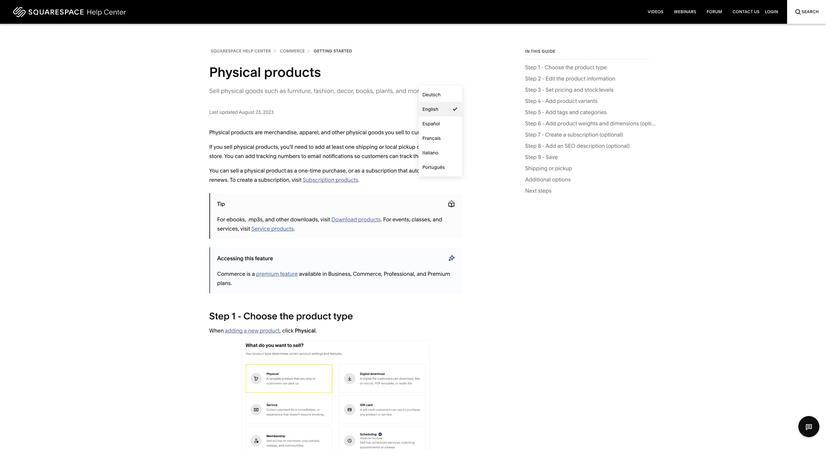 Task type: locate. For each thing, give the bounding box(es) containing it.
products down purchase,
[[336, 177, 358, 183]]

and inside available in business, commerce, professional, and premium plans.
[[417, 271, 427, 277]]

physical_product.png image
[[242, 341, 430, 450]]

you right if
[[214, 144, 223, 150]]

2 horizontal spatial or
[[549, 165, 554, 172]]

0 vertical spatial pickup
[[399, 144, 416, 150]]

1 vertical spatial physical
[[209, 129, 230, 136]]

step for step 3 - set pricing and stock levels link
[[526, 86, 537, 93]]

as down so
[[355, 167, 361, 174]]

commerce up plans.
[[217, 271, 246, 277]]

- right 4
[[543, 98, 545, 104]]

one-
[[299, 167, 310, 174]]

- right '3'
[[543, 86, 545, 93]]

1 horizontal spatial goods
[[368, 129, 384, 136]]

- inside step 7 - create a subscription (optional) link
[[542, 131, 544, 138]]

subscription inside step 7 - create a subscription (optional) link
[[568, 131, 599, 138]]

products left are
[[231, 129, 254, 136]]

- inside step 8 - add an seo description (optional) link
[[543, 143, 545, 149]]

- inside step 3 - set pricing and stock levels link
[[543, 86, 545, 93]]

as left one-
[[287, 167, 293, 174]]

2 vertical spatial visit
[[241, 225, 250, 232]]

edit
[[546, 75, 556, 82]]

2 horizontal spatial the
[[566, 64, 574, 71]]

9
[[538, 154, 542, 160]]

1 vertical spatial step 1 - choose the product type
[[209, 311, 353, 322]]

.
[[358, 177, 360, 183], [381, 216, 382, 223], [294, 225, 295, 232], [316, 327, 317, 334]]

1 vertical spatial this
[[245, 255, 254, 262]]

0 vertical spatial sell
[[396, 129, 404, 136]]

4
[[538, 98, 541, 104]]

physical
[[209, 64, 261, 80], [209, 129, 230, 136], [295, 327, 316, 334]]

add right 4
[[546, 98, 556, 104]]

1 vertical spatial goods
[[368, 129, 384, 136]]

for ebooks, .mp3s, and other downloads, visit download products
[[217, 216, 381, 223]]

italiano
[[423, 150, 439, 156]]

the
[[566, 64, 574, 71], [557, 75, 565, 82], [280, 311, 294, 322]]

type
[[596, 64, 607, 71], [334, 311, 353, 322]]

- inside step 6 - add product weights and dimensions (optional) link
[[543, 120, 545, 127]]

step left '8'
[[526, 143, 537, 149]]

2 for from the left
[[384, 216, 392, 223]]

- right 6
[[543, 120, 545, 127]]

step left 7
[[526, 131, 537, 138]]

- for step 2 - edit the product information link
[[543, 75, 545, 82]]

1 horizontal spatial step 1 - choose the product type
[[526, 64, 607, 71]]

- for step 6 - add product weights and dimensions (optional) link
[[543, 120, 545, 127]]

- inside step 1 - choose the product type link
[[542, 64, 544, 71]]

0 horizontal spatial you
[[209, 167, 219, 174]]

an
[[558, 143, 564, 149]]

0 vertical spatial choose
[[545, 64, 565, 71]]

0 vertical spatial this
[[531, 49, 541, 54]]

shipments.
[[426, 153, 454, 159]]

0 horizontal spatial the
[[280, 311, 294, 322]]

and left more. on the top of the page
[[396, 87, 407, 95]]

downloads,
[[291, 216, 320, 223]]

1 up adding
[[232, 311, 236, 322]]

step for step 1 - choose the product type link
[[526, 64, 537, 71]]

0 horizontal spatial for
[[217, 216, 225, 223]]

english inside popup button
[[423, 106, 439, 112]]

1 up 2
[[538, 64, 540, 71]]

physical up 'create'
[[244, 167, 265, 174]]

commerce right center
[[280, 49, 305, 53]]

levels
[[600, 86, 614, 93]]

0 vertical spatial visit
[[292, 177, 302, 183]]

- inside step 2 - edit the product information link
[[543, 75, 545, 82]]

center
[[255, 49, 271, 53]]

1 horizontal spatial you
[[385, 129, 395, 136]]

0 horizontal spatial feature
[[255, 255, 273, 262]]

7
[[538, 131, 541, 138]]

description
[[577, 143, 606, 149]]

- right 5
[[543, 109, 545, 116]]

notifications
[[323, 153, 353, 159]]

1 horizontal spatial or
[[379, 144, 384, 150]]

least
[[332, 144, 344, 150]]

new
[[248, 327, 259, 334]]

other up service products .
[[276, 216, 289, 223]]

a right 'create'
[[254, 177, 257, 183]]

1 for from the left
[[217, 216, 225, 223]]

visit left download
[[321, 216, 331, 223]]

the right edit
[[557, 75, 565, 82]]

step for step 8 - add an seo description (optional) link
[[526, 143, 537, 149]]

august
[[239, 109, 255, 115]]

this right in
[[531, 49, 541, 54]]

for up services,
[[217, 216, 225, 223]]

you'll
[[281, 144, 294, 150]]

you right store.
[[224, 153, 234, 159]]

0 horizontal spatial add
[[245, 153, 255, 159]]

1 horizontal spatial type
[[596, 64, 607, 71]]

accessing
[[217, 255, 244, 262]]

classes,
[[412, 216, 432, 223]]

1 vertical spatial you
[[214, 144, 223, 150]]

step inside step 5 - add tags and categories link
[[526, 109, 537, 116]]

step inside step 9 - save link
[[526, 154, 537, 160]]

- inside step 9 - save link
[[543, 154, 545, 160]]

or inside if you sell physical products, you'll need to add at least one shipping or local pickup option to your store. you can add tracking numbers to email notifications so customers can track their shipments.
[[379, 144, 384, 150]]

- right 2
[[543, 75, 545, 82]]

1 horizontal spatial you
[[224, 153, 234, 159]]

and up at
[[321, 129, 331, 136]]

seo
[[565, 143, 576, 149]]

2 vertical spatial (optional)
[[607, 143, 630, 149]]

download
[[332, 216, 357, 223]]

0 horizontal spatial visit
[[241, 225, 250, 232]]

0 vertical spatial commerce
[[280, 49, 305, 53]]

sell inside you can sell a physical product as a one-time purchase, or as a subscription that automatically renews. to create a subscription, visit
[[230, 167, 239, 174]]

1 horizontal spatial this
[[531, 49, 541, 54]]

1 vertical spatial commerce
[[217, 271, 246, 277]]

and right tags
[[570, 109, 579, 116]]

goods left such
[[245, 87, 263, 95]]

local
[[386, 144, 398, 150]]

1 vertical spatial type
[[334, 311, 353, 322]]

or right purchase,
[[349, 167, 354, 174]]

a
[[564, 131, 567, 138], [240, 167, 243, 174], [294, 167, 297, 174], [362, 167, 365, 174], [254, 177, 257, 183], [252, 271, 255, 277], [244, 327, 247, 334]]

add for 8
[[546, 143, 557, 149]]

add left an
[[546, 143, 557, 149]]

physical right sell
[[221, 87, 244, 95]]

plants,
[[376, 87, 395, 95]]

dimensions
[[611, 120, 640, 127]]

products for physical products
[[264, 64, 321, 80]]

pickup up the options
[[556, 165, 573, 172]]

subscription products .
[[303, 177, 360, 183]]

a right is
[[252, 271, 255, 277]]

. left events,
[[381, 216, 382, 223]]

1 horizontal spatial add
[[315, 144, 325, 150]]

step left 6
[[526, 120, 537, 127]]

add right 5
[[546, 109, 556, 116]]

in
[[526, 49, 530, 54]]

commerce for commerce
[[280, 49, 305, 53]]

step 1 - choose the product type up step 2 - edit the product information
[[526, 64, 607, 71]]

1 vertical spatial feature
[[280, 271, 298, 277]]

download products link
[[332, 216, 381, 223]]

1 vertical spatial 1
[[232, 311, 236, 322]]

1 vertical spatial sell
[[224, 144, 233, 150]]

0 vertical spatial other
[[332, 129, 345, 136]]

or down save
[[549, 165, 554, 172]]

0 vertical spatial you
[[224, 153, 234, 159]]

us
[[755, 9, 760, 14]]

their
[[414, 153, 425, 159]]

getting
[[314, 49, 333, 53]]

sell right if
[[224, 144, 233, 150]]

0 horizontal spatial goods
[[245, 87, 263, 95]]

additional options
[[526, 176, 571, 183]]

0 vertical spatial add
[[315, 144, 325, 150]]

or left local
[[379, 144, 384, 150]]

store.
[[209, 153, 223, 159]]

1 vertical spatial other
[[276, 216, 289, 223]]

- inside step 4 - add product variants link
[[543, 98, 545, 104]]

subscription down weights
[[568, 131, 599, 138]]

list box containing deutsch
[[419, 87, 463, 175]]

0 horizontal spatial this
[[245, 255, 254, 262]]

as right such
[[280, 87, 286, 95]]

step inside step 1 - choose the product type link
[[526, 64, 537, 71]]

1 vertical spatial the
[[557, 75, 565, 82]]

feature up premium
[[255, 255, 273, 262]]

the up click
[[280, 311, 294, 322]]

add for 6
[[546, 120, 557, 127]]

step 9 - save
[[526, 154, 558, 160]]

subscription,
[[259, 177, 291, 183]]

step 2 - edit the product information link
[[526, 74, 616, 85]]

1 vertical spatial choose
[[244, 311, 278, 322]]

feature left the available
[[280, 271, 298, 277]]

pickup inside if you sell physical products, you'll need to add at least one shipping or local pickup option to your store. you can add tracking numbers to email notifications so customers can track their shipments.
[[399, 144, 416, 150]]

so
[[355, 153, 361, 159]]

sell up to
[[230, 167, 239, 174]]

can up renews.
[[220, 167, 229, 174]]

a up 'create'
[[240, 167, 243, 174]]

0 horizontal spatial other
[[276, 216, 289, 223]]

more.
[[408, 87, 424, 95]]

step inside step 4 - add product variants link
[[526, 98, 537, 104]]

in
[[323, 271, 327, 277]]

stock
[[585, 86, 598, 93]]

step 7 - create a subscription (optional) link
[[526, 130, 624, 141]]

2 horizontal spatial visit
[[321, 216, 331, 223]]

for left events,
[[384, 216, 392, 223]]

0 horizontal spatial choose
[[244, 311, 278, 322]]

sell up local
[[396, 129, 404, 136]]

- down in this guide on the right of page
[[542, 64, 544, 71]]

0 vertical spatial (optional)
[[641, 120, 664, 127]]

1 vertical spatial you
[[209, 167, 219, 174]]

sell inside if you sell physical products, you'll need to add at least one shipping or local pickup option to your store. you can add tracking numbers to email notifications so customers can track their shipments.
[[224, 144, 233, 150]]

- right 9 in the right of the page
[[543, 154, 545, 160]]

0 vertical spatial feature
[[255, 255, 273, 262]]

0 horizontal spatial commerce
[[217, 271, 246, 277]]

visit inside . for events, classes, and services, visit
[[241, 225, 250, 232]]

products down 'for ebooks, .mp3s, and other downloads, visit download products'
[[272, 225, 294, 232]]

a left new
[[244, 327, 247, 334]]

choose up when adding a new product , click physical .
[[244, 311, 278, 322]]

2 vertical spatial sell
[[230, 167, 239, 174]]

step inside step 6 - add product weights and dimensions (optional) link
[[526, 120, 537, 127]]

1 horizontal spatial choose
[[545, 64, 565, 71]]

this for in
[[531, 49, 541, 54]]

other up least
[[332, 129, 345, 136]]

physical up the one
[[346, 129, 367, 136]]

add left tracking
[[245, 153, 255, 159]]

furniture,
[[288, 87, 312, 95]]

sell
[[209, 87, 220, 95]]

1 vertical spatial subscription
[[366, 167, 397, 174]]

physical
[[221, 87, 244, 95], [346, 129, 367, 136], [234, 144, 254, 150], [244, 167, 265, 174]]

you up local
[[385, 129, 395, 136]]

step 1 - choose the product type up ,
[[209, 311, 353, 322]]

the for step 1 - choose the product type link
[[566, 64, 574, 71]]

- right 7
[[542, 131, 544, 138]]

1 horizontal spatial subscription
[[568, 131, 599, 138]]

next
[[526, 187, 537, 194]]

track
[[400, 153, 412, 159]]

list box
[[419, 87, 463, 175]]

0 horizontal spatial type
[[334, 311, 353, 322]]

1 horizontal spatial 1
[[538, 64, 540, 71]]

1 horizontal spatial visit
[[292, 177, 302, 183]]

step inside step 8 - add an seo description (optional) link
[[526, 143, 537, 149]]

physical products are merchandise, apparel, and other physical goods you sell to customers.
[[209, 129, 440, 136]]

add for 4
[[546, 98, 556, 104]]

started
[[334, 49, 352, 53]]

are
[[255, 129, 263, 136]]

0 horizontal spatial subscription
[[366, 167, 397, 174]]

0 vertical spatial goods
[[245, 87, 263, 95]]

1 horizontal spatial the
[[557, 75, 565, 82]]

1 english from the left
[[423, 106, 439, 112]]

step left '3'
[[526, 86, 537, 93]]

23,
[[256, 109, 262, 115]]

- for step 1 - choose the product type link
[[542, 64, 544, 71]]

0 vertical spatial subscription
[[568, 131, 599, 138]]

subscription down customers
[[366, 167, 397, 174]]

0 horizontal spatial step 1 - choose the product type
[[209, 311, 353, 322]]

visit down ebooks,
[[241, 225, 250, 232]]

- inside step 5 - add tags and categories link
[[543, 109, 545, 116]]

feature
[[255, 255, 273, 262], [280, 271, 298, 277]]

0 vertical spatial the
[[566, 64, 574, 71]]

or inside you can sell a physical product as a one-time purchase, or as a subscription that automatically renews. to create a subscription, visit
[[349, 167, 354, 174]]

step left 9 in the right of the page
[[526, 154, 537, 160]]

service
[[252, 225, 270, 232]]

0 horizontal spatial or
[[349, 167, 354, 174]]

step left 2
[[526, 75, 537, 82]]

the up step 2 - edit the product information
[[566, 64, 574, 71]]

forum
[[707, 9, 723, 14]]

physical left products,
[[234, 144, 254, 150]]

and inside . for events, classes, and services, visit
[[433, 216, 443, 223]]

step inside step 3 - set pricing and stock levels link
[[526, 86, 537, 93]]

add right 6
[[546, 120, 557, 127]]

step inside step 2 - edit the product information link
[[526, 75, 537, 82]]

step down in
[[526, 64, 537, 71]]

next steps link
[[526, 186, 552, 197]]

is
[[247, 271, 251, 277]]

physical down squarespace help center link
[[209, 64, 261, 80]]

1 horizontal spatial for
[[384, 216, 392, 223]]

options
[[553, 176, 571, 183]]

2 vertical spatial the
[[280, 311, 294, 322]]

pricing
[[555, 86, 573, 93]]

other
[[332, 129, 345, 136], [276, 216, 289, 223]]

service products .
[[252, 225, 295, 232]]

0 horizontal spatial pickup
[[399, 144, 416, 150]]

visit inside you can sell a physical product as a one-time purchase, or as a subscription that automatically renews. to create a subscription, visit
[[292, 177, 302, 183]]

- right '8'
[[543, 143, 545, 149]]

0 vertical spatial type
[[596, 64, 607, 71]]

visit down one-
[[292, 177, 302, 183]]

you
[[224, 153, 234, 159], [209, 167, 219, 174]]

1
[[538, 64, 540, 71], [232, 311, 236, 322]]

step 1 - choose the product type
[[526, 64, 607, 71], [209, 311, 353, 322]]

and left premium
[[417, 271, 427, 277]]

this up is
[[245, 255, 254, 262]]

physical up if
[[209, 129, 230, 136]]

product
[[575, 64, 595, 71], [566, 75, 586, 82], [558, 98, 577, 104], [558, 120, 578, 127], [266, 167, 286, 174], [296, 311, 331, 322], [260, 327, 280, 334]]

pickup up track
[[399, 144, 416, 150]]

0 vertical spatial physical
[[209, 64, 261, 80]]

products right download
[[359, 216, 381, 223]]

visit for .mp3s,
[[321, 216, 331, 223]]

can down local
[[390, 153, 399, 159]]

create
[[237, 177, 253, 183]]

physical right click
[[295, 327, 316, 334]]

to left 'your'
[[434, 144, 439, 150]]

. down 'for ebooks, .mp3s, and other downloads, visit download products'
[[294, 225, 295, 232]]

subscription inside you can sell a physical product as a one-time purchase, or as a subscription that automatically renews. to create a subscription, visit
[[366, 167, 397, 174]]

and right the classes,
[[433, 216, 443, 223]]

adding
[[225, 327, 243, 334]]

step left 4
[[526, 98, 537, 104]]

products for physical products are merchandise, apparel, and other physical goods you sell to customers.
[[231, 129, 254, 136]]

step left 5
[[526, 109, 537, 116]]

1 horizontal spatial commerce
[[280, 49, 305, 53]]

,
[[280, 327, 281, 334]]

2 horizontal spatial as
[[355, 167, 361, 174]]

last
[[209, 109, 218, 115]]

can right store.
[[235, 153, 244, 159]]

1 vertical spatial visit
[[321, 216, 331, 223]]

step inside step 7 - create a subscription (optional) link
[[526, 131, 537, 138]]

8
[[538, 143, 542, 149]]

a right create
[[564, 131, 567, 138]]

choose up edit
[[545, 64, 565, 71]]

0 horizontal spatial can
[[220, 167, 229, 174]]

english
[[423, 106, 439, 112], [423, 106, 439, 112]]

1 vertical spatial pickup
[[556, 165, 573, 172]]

products for service products .
[[272, 225, 294, 232]]

products up furniture,
[[264, 64, 321, 80]]

tags
[[558, 109, 568, 116]]

business,
[[328, 271, 352, 277]]

0 horizontal spatial you
[[214, 144, 223, 150]]



Task type: describe. For each thing, give the bounding box(es) containing it.
step 4 - add product variants
[[526, 98, 598, 104]]

1 horizontal spatial other
[[332, 129, 345, 136]]

customers.
[[412, 129, 440, 136]]

the for step 2 - edit the product information link
[[557, 75, 565, 82]]

commerce for commerce is a premium feature
[[217, 271, 246, 277]]

0 vertical spatial you
[[385, 129, 395, 136]]

français
[[423, 135, 441, 141]]

squarespace help center link
[[211, 48, 271, 55]]

if
[[209, 144, 213, 150]]

if you sell physical products, you'll need to add at least one shipping or local pickup option to your store. you can add tracking numbers to email notifications so customers can track their shipments.
[[209, 144, 454, 159]]

step 3 - set pricing and stock levels
[[526, 86, 614, 93]]

when adding a new product , click physical .
[[209, 327, 317, 334]]

products for subscription products .
[[336, 177, 358, 183]]

2 english from the left
[[423, 106, 439, 112]]

available in business, commerce, professional, and premium plans.
[[217, 271, 450, 286]]

contact us
[[733, 9, 760, 14]]

step 6 - add product weights and dimensions (optional)
[[526, 120, 664, 127]]

services,
[[217, 225, 239, 232]]

variants
[[579, 98, 598, 104]]

5
[[538, 109, 541, 116]]

help
[[243, 49, 254, 53]]

1 horizontal spatial pickup
[[556, 165, 573, 172]]

physical inside you can sell a physical product as a one-time purchase, or as a subscription that automatically renews. to create a subscription, visit
[[244, 167, 265, 174]]

renews.
[[209, 177, 229, 183]]

premium
[[256, 271, 279, 277]]

available
[[299, 271, 321, 277]]

plans.
[[217, 280, 232, 286]]

product inside you can sell a physical product as a one-time purchase, or as a subscription that automatically renews. to create a subscription, visit
[[266, 167, 286, 174]]

getting started link
[[314, 48, 352, 55]]

. right click
[[316, 327, 317, 334]]

2
[[538, 75, 541, 82]]

add for 5
[[546, 109, 556, 116]]

0 vertical spatial step 1 - choose the product type
[[526, 64, 607, 71]]

to left customers.
[[406, 129, 411, 136]]

can inside you can sell a physical product as a one-time purchase, or as a subscription that automatically renews. to create a subscription, visit
[[220, 167, 229, 174]]

next steps
[[526, 187, 552, 194]]

last updated august 23, 2023
[[209, 109, 274, 115]]

or inside shipping or pickup link
[[549, 165, 554, 172]]

visit for events,
[[241, 225, 250, 232]]

. inside . for events, classes, and services, visit
[[381, 216, 382, 223]]

2 horizontal spatial can
[[390, 153, 399, 159]]

2 vertical spatial physical
[[295, 327, 316, 334]]

.mp3s,
[[248, 216, 264, 223]]

- for step 4 - add product variants link
[[543, 98, 545, 104]]

2023
[[263, 109, 274, 115]]

decor,
[[337, 87, 355, 95]]

- for step 3 - set pricing and stock levels link
[[543, 86, 545, 93]]

purchase,
[[323, 167, 347, 174]]

tip
[[217, 201, 225, 207]]

physical for physical products
[[209, 64, 261, 80]]

step 5 - add tags and categories link
[[526, 108, 607, 119]]

- for step 7 - create a subscription (optional) link
[[542, 131, 544, 138]]

step 7 - create a subscription (optional)
[[526, 131, 624, 138]]

0 horizontal spatial 1
[[232, 311, 236, 322]]

tracking
[[256, 153, 277, 159]]

set
[[546, 86, 554, 93]]

you can sell a physical product as a one-time purchase, or as a subscription that automatically renews. to create a subscription, visit
[[209, 167, 443, 183]]

step for step 9 - save link
[[526, 154, 537, 160]]

english button
[[419, 102, 463, 117]]

apparel,
[[300, 129, 320, 136]]

ebooks,
[[227, 216, 246, 223]]

you inside if you sell physical products, you'll need to add at least one shipping or local pickup option to your store. you can add tracking numbers to email notifications so customers can track their shipments.
[[214, 144, 223, 150]]

when
[[209, 327, 224, 334]]

step for step 5 - add tags and categories link
[[526, 109, 537, 116]]

and left stock
[[574, 86, 584, 93]]

you inside you can sell a physical product as a one-time purchase, or as a subscription that automatically renews. to create a subscription, visit
[[209, 167, 219, 174]]

shipping or pickup
[[526, 165, 573, 172]]

a down customers
[[362, 167, 365, 174]]

in this guide
[[526, 49, 556, 54]]

login link
[[766, 0, 779, 24]]

squarespace help center
[[211, 49, 271, 53]]

shipping or pickup link
[[526, 164, 573, 175]]

commerce,
[[353, 271, 383, 277]]

physical inside if you sell physical products, you'll need to add at least one shipping or local pickup option to your store. you can add tracking numbers to email notifications so customers can track their shipments.
[[234, 144, 254, 150]]

1 vertical spatial add
[[245, 153, 255, 159]]

step 3 - set pricing and stock levels link
[[526, 85, 614, 96]]

contact us link
[[728, 0, 766, 24]]

português
[[423, 164, 445, 170]]

getting started
[[314, 49, 352, 53]]

1 horizontal spatial as
[[287, 167, 293, 174]]

option
[[417, 144, 433, 150]]

sell for renews.
[[230, 167, 239, 174]]

videos
[[648, 9, 664, 14]]

forum link
[[702, 0, 728, 24]]

events,
[[393, 216, 411, 223]]

and up 'service products' link
[[265, 216, 275, 223]]

1 vertical spatial (optional)
[[600, 131, 624, 138]]

accessing this feature
[[217, 255, 273, 262]]

subscription products link
[[303, 177, 358, 183]]

sell for to
[[224, 144, 233, 150]]

1 horizontal spatial can
[[235, 153, 244, 159]]

this for accessing
[[245, 255, 254, 262]]

6
[[538, 120, 542, 127]]

time
[[310, 167, 321, 174]]

to down need at the left top of page
[[302, 153, 307, 159]]

products,
[[256, 144, 279, 150]]

step for step 6 - add product weights and dimensions (optional) link
[[526, 120, 537, 127]]

step for step 2 - edit the product information link
[[526, 75, 537, 82]]

automatically
[[409, 167, 443, 174]]

. down so
[[358, 177, 360, 183]]

0 vertical spatial 1
[[538, 64, 540, 71]]

to
[[230, 177, 236, 183]]

step up 'when'
[[209, 311, 230, 322]]

step for step 7 - create a subscription (optional) link
[[526, 131, 537, 138]]

additional
[[526, 176, 551, 183]]

updated
[[220, 109, 238, 115]]

0 horizontal spatial as
[[280, 87, 286, 95]]

service products link
[[252, 225, 294, 232]]

- for step 9 - save link
[[543, 154, 545, 160]]

that
[[398, 167, 408, 174]]

shipping
[[356, 144, 378, 150]]

squarespace
[[211, 49, 242, 53]]

contact
[[733, 9, 754, 14]]

commerce is a premium feature
[[217, 271, 298, 277]]

need
[[295, 144, 308, 150]]

step 8 - add an seo description (optional) link
[[526, 141, 630, 152]]

- for step 5 - add tags and categories link
[[543, 109, 545, 116]]

click
[[282, 327, 294, 334]]

save
[[546, 154, 558, 160]]

a inside step 7 - create a subscription (optional) link
[[564, 131, 567, 138]]

and down categories at the top right of the page
[[600, 120, 609, 127]]

step for step 4 - add product variants link
[[526, 98, 537, 104]]

. for events, classes, and services, visit
[[217, 216, 443, 232]]

deutsch
[[423, 92, 441, 98]]

step 5 - add tags and categories
[[526, 109, 607, 116]]

you inside if you sell physical products, you'll need to add at least one shipping or local pickup option to your store. you can add tracking numbers to email notifications so customers can track their shipments.
[[224, 153, 234, 159]]

1 horizontal spatial feature
[[280, 271, 298, 277]]

for inside . for events, classes, and services, visit
[[384, 216, 392, 223]]

3
[[538, 86, 541, 93]]

professional,
[[384, 271, 416, 277]]

- for step 8 - add an seo description (optional) link
[[543, 143, 545, 149]]

physical for physical products are merchandise, apparel, and other physical goods you sell to customers.
[[209, 129, 230, 136]]

customers
[[362, 153, 388, 159]]

- up adding
[[238, 311, 241, 322]]

to up email
[[309, 144, 314, 150]]

a left one-
[[294, 167, 297, 174]]



Task type: vqa. For each thing, say whether or not it's contained in the screenshot.
Additional options LINK
yes



